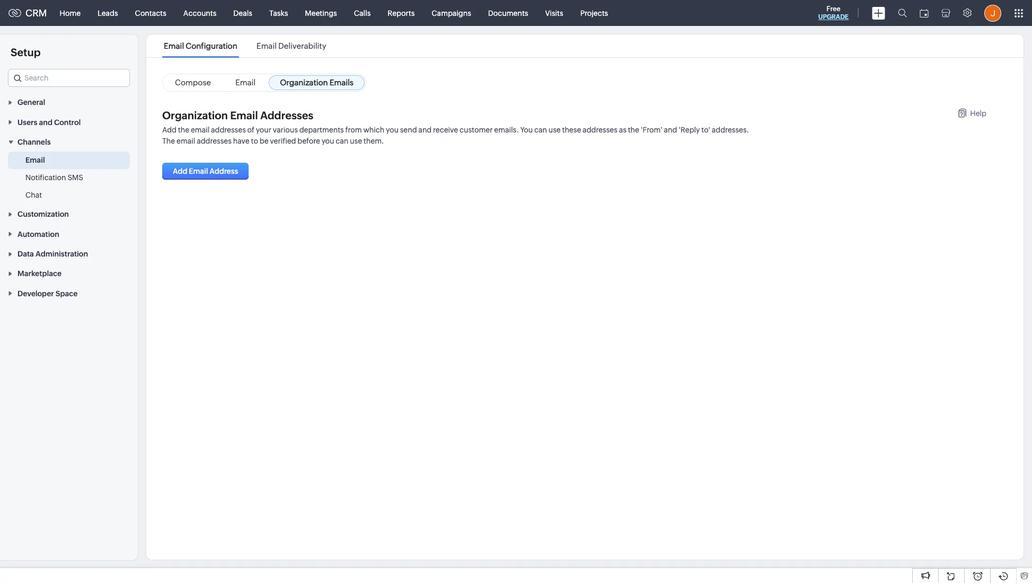 Task type: describe. For each thing, give the bounding box(es) containing it.
email configuration link
[[162, 41, 239, 50]]

general
[[17, 98, 45, 107]]

to'
[[701, 126, 710, 134]]

channels
[[17, 138, 51, 146]]

data administration
[[17, 250, 88, 258]]

add the email addresses of your various departments from which you send and receive customer emails. you can use these addresses as the 'from' and 'reply to' addresses. the email addresses have to be verified before you can use them.
[[162, 126, 749, 145]]

upgrade
[[818, 13, 849, 21]]

space
[[56, 289, 78, 298]]

1 vertical spatial email
[[177, 137, 195, 145]]

which
[[363, 126, 384, 134]]

from
[[345, 126, 362, 134]]

chat
[[25, 191, 42, 199]]

email inside channels region
[[25, 156, 45, 164]]

tasks
[[269, 9, 288, 17]]

these
[[562, 126, 581, 134]]

reports link
[[379, 0, 423, 26]]

'reply
[[679, 126, 700, 134]]

have
[[233, 137, 250, 145]]

leads
[[98, 9, 118, 17]]

create menu element
[[866, 0, 892, 26]]

developer space
[[17, 289, 78, 298]]

before
[[298, 137, 320, 145]]

you
[[520, 126, 533, 134]]

organization for organization emails
[[280, 78, 328, 87]]

documents
[[488, 9, 528, 17]]

add for add the email addresses of your various departments from which you send and receive customer emails. you can use these addresses as the 'from' and 'reply to' addresses. the email addresses have to be verified before you can use them.
[[162, 126, 177, 134]]

addresses.
[[712, 126, 749, 134]]

meetings
[[305, 9, 337, 17]]

send
[[400, 126, 417, 134]]

notification sms link
[[25, 172, 83, 183]]

general button
[[0, 92, 138, 112]]

email deliverability link
[[255, 41, 328, 50]]

1 the from the left
[[178, 126, 189, 134]]

as
[[619, 126, 626, 134]]

organization email addresses
[[162, 109, 313, 121]]

sms
[[68, 173, 83, 182]]

marketplace button
[[0, 263, 138, 283]]

customer
[[460, 126, 493, 134]]

tasks link
[[261, 0, 296, 26]]

1 horizontal spatial and
[[418, 126, 432, 134]]

be
[[260, 137, 269, 145]]

to
[[251, 137, 258, 145]]

control
[[54, 118, 81, 127]]

email configuration
[[164, 41, 237, 50]]

organization emails link
[[269, 75, 365, 90]]

them.
[[364, 137, 384, 145]]

home link
[[51, 0, 89, 26]]

email up organization email addresses
[[235, 78, 256, 87]]

email up of
[[230, 109, 258, 121]]

email down tasks link
[[256, 41, 277, 50]]

add for add email address
[[173, 167, 187, 175]]

verified
[[270, 137, 296, 145]]

2 horizontal spatial and
[[664, 126, 677, 134]]

reports
[[388, 9, 415, 17]]

1 vertical spatial you
[[322, 137, 334, 145]]

users
[[17, 118, 37, 127]]

profile image
[[984, 5, 1001, 21]]

users and control
[[17, 118, 81, 127]]

Search text field
[[8, 69, 129, 86]]

users and control button
[[0, 112, 138, 132]]

documents link
[[480, 0, 537, 26]]

accounts link
[[175, 0, 225, 26]]

administration
[[35, 250, 88, 258]]

addresses up "have"
[[211, 126, 246, 134]]

'from'
[[641, 126, 662, 134]]

compose link
[[164, 75, 222, 90]]

help
[[970, 109, 987, 118]]

visits
[[545, 9, 563, 17]]

0 vertical spatial use
[[549, 126, 561, 134]]

crm
[[25, 7, 47, 19]]

projects link
[[572, 0, 617, 26]]

accounts
[[183, 9, 216, 17]]

the
[[162, 137, 175, 145]]

add email address
[[173, 167, 238, 175]]

addresses
[[260, 109, 313, 121]]

chat link
[[25, 190, 42, 200]]

search element
[[892, 0, 913, 26]]

developer
[[17, 289, 54, 298]]

email deliverability
[[256, 41, 326, 50]]

customization button
[[0, 204, 138, 224]]



Task type: vqa. For each thing, say whether or not it's contained in the screenshot.
Touched
no



Task type: locate. For each thing, give the bounding box(es) containing it.
add down the
[[173, 167, 187, 175]]

automation
[[17, 230, 59, 238]]

can right you
[[534, 126, 547, 134]]

calendar image
[[920, 9, 929, 17]]

emails
[[330, 78, 354, 87]]

add email address button
[[162, 163, 249, 180]]

deals link
[[225, 0, 261, 26]]

1 horizontal spatial the
[[628, 126, 639, 134]]

and inside "users and control" dropdown button
[[39, 118, 52, 127]]

1 vertical spatial add
[[173, 167, 187, 175]]

of
[[247, 126, 254, 134]]

email left configuration
[[164, 41, 184, 50]]

channels button
[[0, 132, 138, 152]]

create menu image
[[872, 7, 885, 19]]

organization for organization email addresses
[[162, 109, 228, 121]]

receive
[[433, 126, 458, 134]]

you
[[386, 126, 399, 134], [322, 137, 334, 145]]

campaigns
[[432, 9, 471, 17]]

the
[[178, 126, 189, 134], [628, 126, 639, 134]]

1 horizontal spatial can
[[534, 126, 547, 134]]

0 horizontal spatial the
[[178, 126, 189, 134]]

channels region
[[0, 152, 138, 204]]

0 horizontal spatial email link
[[25, 155, 45, 165]]

calls link
[[345, 0, 379, 26]]

notification
[[25, 173, 66, 182]]

add up the
[[162, 126, 177, 134]]

and
[[39, 118, 52, 127], [418, 126, 432, 134], [664, 126, 677, 134]]

can down from
[[336, 137, 348, 145]]

marketplace
[[17, 270, 62, 278]]

use left these
[[549, 126, 561, 134]]

automation button
[[0, 224, 138, 244]]

email left address
[[189, 167, 208, 175]]

0 horizontal spatial and
[[39, 118, 52, 127]]

your
[[256, 126, 271, 134]]

free
[[827, 5, 841, 13]]

email down organization email addresses
[[191, 126, 210, 134]]

add inside button
[[173, 167, 187, 175]]

0 vertical spatial organization
[[280, 78, 328, 87]]

use
[[549, 126, 561, 134], [350, 137, 362, 145]]

free upgrade
[[818, 5, 849, 21]]

use down from
[[350, 137, 362, 145]]

the right the as
[[628, 126, 639, 134]]

1 vertical spatial use
[[350, 137, 362, 145]]

email link up organization email addresses
[[224, 75, 267, 90]]

addresses left "have"
[[197, 137, 232, 145]]

addresses
[[211, 126, 246, 134], [583, 126, 618, 134], [197, 137, 232, 145]]

organization emails
[[280, 78, 354, 87]]

contacts
[[135, 9, 166, 17]]

email inside button
[[189, 167, 208, 175]]

deliverability
[[278, 41, 326, 50]]

contacts link
[[126, 0, 175, 26]]

crm link
[[8, 7, 47, 19]]

organization down compose link
[[162, 109, 228, 121]]

1 horizontal spatial use
[[549, 126, 561, 134]]

email
[[164, 41, 184, 50], [256, 41, 277, 50], [235, 78, 256, 87], [230, 109, 258, 121], [25, 156, 45, 164], [189, 167, 208, 175]]

1 vertical spatial organization
[[162, 109, 228, 121]]

home
[[60, 9, 81, 17]]

organization down deliverability
[[280, 78, 328, 87]]

data administration button
[[0, 244, 138, 263]]

add inside add the email addresses of your various departments from which you send and receive customer emails. you can use these addresses as the 'from' and 'reply to' addresses. the email addresses have to be verified before you can use them.
[[162, 126, 177, 134]]

visits link
[[537, 0, 572, 26]]

setup
[[11, 46, 41, 58]]

email down 'channels' at the top of the page
[[25, 156, 45, 164]]

the up the add email address
[[178, 126, 189, 134]]

can
[[534, 126, 547, 134], [336, 137, 348, 145]]

notification sms
[[25, 173, 83, 182]]

email link down 'channels' at the top of the page
[[25, 155, 45, 165]]

list
[[154, 34, 336, 57]]

campaigns link
[[423, 0, 480, 26]]

customization
[[17, 210, 69, 219]]

1 horizontal spatial email link
[[224, 75, 267, 90]]

email right the
[[177, 137, 195, 145]]

1 vertical spatial email link
[[25, 155, 45, 165]]

0 horizontal spatial can
[[336, 137, 348, 145]]

0 vertical spatial email
[[191, 126, 210, 134]]

email link
[[224, 75, 267, 90], [25, 155, 45, 165]]

1 horizontal spatial you
[[386, 126, 399, 134]]

and right send
[[418, 126, 432, 134]]

2 the from the left
[[628, 126, 639, 134]]

addresses left the as
[[583, 126, 618, 134]]

configuration
[[186, 41, 237, 50]]

0 vertical spatial add
[[162, 126, 177, 134]]

search image
[[898, 8, 907, 17]]

0 vertical spatial can
[[534, 126, 547, 134]]

deals
[[233, 9, 252, 17]]

projects
[[580, 9, 608, 17]]

profile element
[[978, 0, 1008, 26]]

and left 'reply
[[664, 126, 677, 134]]

you left send
[[386, 126, 399, 134]]

developer space button
[[0, 283, 138, 303]]

1 horizontal spatial organization
[[280, 78, 328, 87]]

list containing email configuration
[[154, 34, 336, 57]]

data
[[17, 250, 34, 258]]

0 horizontal spatial organization
[[162, 109, 228, 121]]

0 vertical spatial email link
[[224, 75, 267, 90]]

you down "departments"
[[322, 137, 334, 145]]

0 horizontal spatial you
[[322, 137, 334, 145]]

address
[[210, 167, 238, 175]]

0 vertical spatial you
[[386, 126, 399, 134]]

0 horizontal spatial use
[[350, 137, 362, 145]]

leads link
[[89, 0, 126, 26]]

and right users
[[39, 118, 52, 127]]

various
[[273, 126, 298, 134]]

compose
[[175, 78, 211, 87]]

add
[[162, 126, 177, 134], [173, 167, 187, 175]]

None field
[[8, 69, 130, 87]]

1 vertical spatial can
[[336, 137, 348, 145]]

meetings link
[[296, 0, 345, 26]]

departments
[[299, 126, 344, 134]]

emails.
[[494, 126, 519, 134]]



